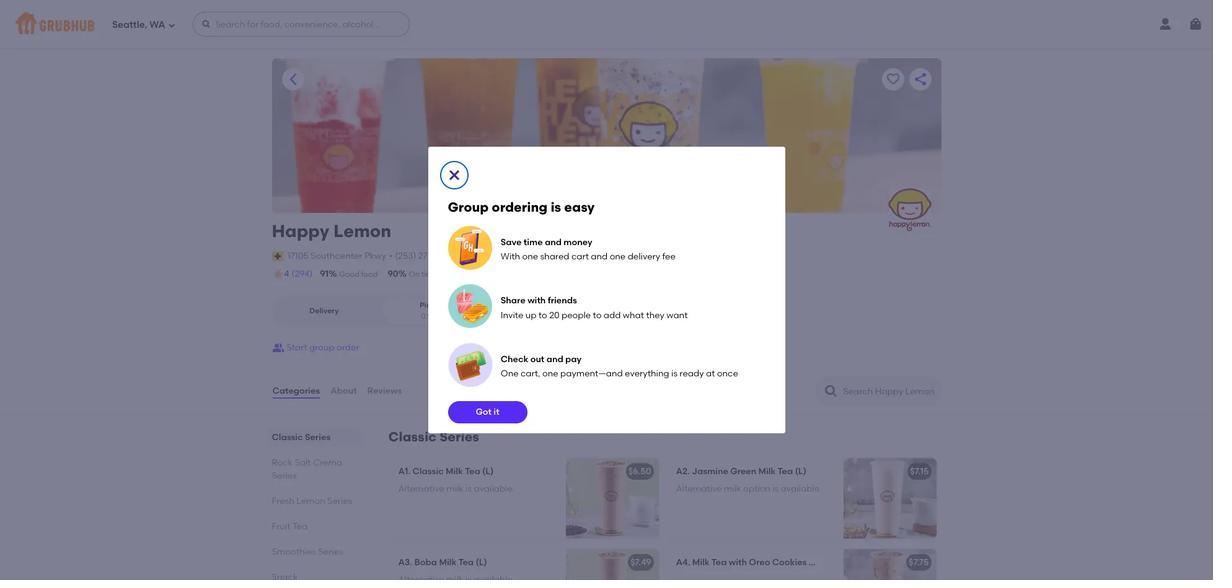 Task type: locate. For each thing, give the bounding box(es) containing it.
0.9
[[421, 312, 432, 321]]

(l) up the alternative milk option is available.
[[795, 467, 806, 477]]

milk down a1. classic milk tea (l)
[[446, 484, 463, 495]]

delivery left "fee"
[[628, 252, 660, 262]]

2 available. from the left
[[781, 484, 822, 495]]

delivery inside save time and money with one shared cart and one delivery fee
[[628, 252, 660, 262]]

1 vertical spatial with
[[729, 558, 747, 568]]

0 horizontal spatial time
[[421, 270, 438, 279]]

milk up option
[[758, 467, 776, 477]]

classic series
[[388, 430, 479, 445], [272, 433, 331, 443]]

tea right a4.
[[711, 558, 727, 568]]

1 vertical spatial delivery
[[439, 270, 467, 279]]

main navigation navigation
[[0, 0, 1213, 48]]

lemon for fresh
[[296, 497, 325, 507]]

they
[[646, 310, 664, 321]]

got it
[[476, 407, 499, 418]]

1 horizontal spatial delivery
[[628, 252, 660, 262]]

and up shared
[[545, 237, 562, 248]]

1 horizontal spatial available.
[[781, 484, 822, 495]]

91 up share with friends image
[[477, 269, 486, 280]]

0 vertical spatial delivery
[[628, 252, 660, 262]]

delivery
[[628, 252, 660, 262], [439, 270, 467, 279]]

0 horizontal spatial alternative
[[398, 484, 444, 495]]

with left oreo
[[729, 558, 747, 568]]

alternative for classic
[[398, 484, 444, 495]]

start group order button
[[272, 337, 359, 360]]

reviews button
[[367, 369, 402, 414]]

up
[[525, 310, 536, 321]]

is left ready
[[671, 369, 677, 380]]

available. down a1. classic milk tea (l)
[[474, 484, 515, 495]]

tea up alternative milk is available.
[[465, 467, 480, 477]]

0 vertical spatial with
[[528, 296, 546, 306]]

2 91 from the left
[[477, 269, 486, 280]]

series inside rock salt crema series
[[272, 471, 297, 482]]

1 horizontal spatial svg image
[[1188, 17, 1203, 32]]

(l) right boba
[[476, 558, 487, 568]]

to left 20
[[539, 310, 547, 321]]

with up up
[[528, 296, 546, 306]]

1 horizontal spatial alternative
[[676, 484, 722, 495]]

1 available. from the left
[[474, 484, 515, 495]]

add
[[604, 310, 621, 321]]

jasmine
[[692, 467, 728, 477]]

3726
[[435, 251, 454, 261]]

classic series inside tab
[[272, 433, 331, 443]]

share icon image
[[913, 72, 928, 87]]

classic up a1.
[[388, 430, 436, 445]]

svg image right wa on the left
[[201, 19, 211, 29]]

rock salt crema series
[[272, 458, 342, 482]]

search icon image
[[823, 384, 838, 399]]

delivery
[[309, 307, 339, 315]]

delivery down 3726
[[439, 270, 467, 279]]

lemon inside tab
[[296, 497, 325, 507]]

tab
[[272, 572, 359, 581]]

start
[[287, 343, 307, 353]]

start group order
[[287, 343, 359, 353]]

2 milk from the left
[[724, 484, 741, 495]]

is left easy
[[551, 200, 561, 215]]

1 milk from the left
[[446, 484, 463, 495]]

1 alternative from the left
[[398, 484, 444, 495]]

is inside check out and pay one cart, one payment—and everything is ready at once
[[671, 369, 677, 380]]

check
[[501, 354, 528, 365]]

one down out
[[542, 369, 558, 380]]

got
[[476, 407, 492, 418]]

shared
[[540, 252, 569, 262]]

at
[[706, 369, 715, 380]]

time right the save
[[524, 237, 543, 248]]

series
[[440, 430, 479, 445], [305, 433, 331, 443], [272, 471, 297, 482], [327, 497, 352, 507], [318, 547, 343, 558]]

milk
[[446, 484, 463, 495], [724, 484, 741, 495]]

tea right fruit
[[292, 522, 308, 532]]

1 vertical spatial time
[[421, 270, 438, 279]]

to left add
[[593, 310, 602, 321]]

classic right a1.
[[413, 467, 444, 477]]

with
[[528, 296, 546, 306], [729, 558, 747, 568]]

classic up rock at the bottom left of the page
[[272, 433, 303, 443]]

svg image
[[1188, 17, 1203, 32], [168, 21, 175, 29]]

1 horizontal spatial svg image
[[447, 168, 461, 183]]

one
[[522, 252, 538, 262], [610, 252, 626, 262], [542, 369, 558, 380]]

oreo
[[749, 558, 770, 568]]

fresh
[[272, 497, 294, 507]]

milk down a2. jasmine green milk tea (l)
[[724, 484, 741, 495]]

1 to from the left
[[539, 310, 547, 321]]

1 91 from the left
[[320, 269, 329, 280]]

crema
[[313, 458, 342, 469]]

0 horizontal spatial milk
[[446, 484, 463, 495]]

svg image
[[201, 19, 211, 29], [447, 168, 461, 183]]

1 vertical spatial svg image
[[447, 168, 461, 183]]

1 horizontal spatial to
[[593, 310, 602, 321]]

classic series up a1. classic milk tea (l)
[[388, 430, 479, 445]]

one right with
[[522, 252, 538, 262]]

order
[[337, 343, 359, 353]]

group
[[309, 343, 335, 353]]

categories
[[272, 386, 320, 397]]

cream
[[847, 558, 876, 568]]

want
[[667, 310, 688, 321]]

0 horizontal spatial to
[[539, 310, 547, 321]]

lemon up pkwy
[[334, 221, 391, 242]]

0 horizontal spatial with
[[528, 296, 546, 306]]

and right out
[[546, 354, 563, 365]]

classic series up salt in the left bottom of the page
[[272, 433, 331, 443]]

available. right option
[[781, 484, 822, 495]]

with inside share with friends invite up to 20 people to add what they want
[[528, 296, 546, 306]]

classic
[[388, 430, 436, 445], [272, 433, 303, 443], [413, 467, 444, 477]]

time inside save time and money with one shared cart and one delivery fee
[[524, 237, 543, 248]]

91 down 17105 southcenter pkwy button
[[320, 269, 329, 280]]

fruit tea tab
[[272, 521, 359, 534]]

option group
[[272, 296, 484, 327]]

to
[[539, 310, 547, 321], [593, 310, 602, 321]]

1 horizontal spatial time
[[524, 237, 543, 248]]

0 vertical spatial svg image
[[201, 19, 211, 29]]

rock
[[272, 458, 293, 469]]

alternative down jasmine
[[676, 484, 722, 495]]

and
[[545, 237, 562, 248], [591, 252, 608, 262], [546, 354, 563, 365], [809, 558, 826, 568]]

alternative milk option is available.
[[676, 484, 822, 495]]

1 horizontal spatial lemon
[[334, 221, 391, 242]]

time for save
[[524, 237, 543, 248]]

1 horizontal spatial milk
[[724, 484, 741, 495]]

classic series tab
[[272, 431, 359, 444]]

2 alternative from the left
[[676, 484, 722, 495]]

0 horizontal spatial 91
[[320, 269, 329, 280]]

0 vertical spatial lemon
[[334, 221, 391, 242]]

and right cart
[[591, 252, 608, 262]]

a1.
[[398, 467, 410, 477]]

a1. classic milk tea (l) image
[[566, 459, 659, 539]]

milk
[[446, 467, 463, 477], [758, 467, 776, 477], [439, 558, 456, 568], [692, 558, 709, 568]]

pickup 0.9
[[420, 301, 445, 321]]

save
[[501, 237, 522, 248]]

91
[[320, 269, 329, 280], [477, 269, 486, 280]]

$7.49
[[631, 558, 651, 568]]

17105
[[287, 251, 309, 261]]

is
[[551, 200, 561, 215], [671, 369, 677, 380], [466, 484, 472, 495], [772, 484, 779, 495]]

1 vertical spatial lemon
[[296, 497, 325, 507]]

alternative down a1.
[[398, 484, 444, 495]]

option
[[743, 484, 770, 495]]

•
[[389, 251, 393, 261]]

option group containing pickup
[[272, 296, 484, 327]]

seattle,
[[112, 19, 147, 30]]

with
[[501, 252, 520, 262]]

series down rock at the bottom left of the page
[[272, 471, 297, 482]]

• (253) 277-3726
[[389, 251, 454, 261]]

time right on
[[421, 270, 438, 279]]

(l) up alternative milk is available.
[[482, 467, 494, 477]]

1 horizontal spatial 91
[[477, 269, 486, 280]]

happy
[[272, 221, 329, 242]]

(294)
[[292, 269, 313, 280]]

salt
[[295, 458, 311, 469]]

alternative milk is available.
[[398, 484, 515, 495]]

0 horizontal spatial classic series
[[272, 433, 331, 443]]

people
[[562, 310, 591, 321]]

0 horizontal spatial svg image
[[201, 19, 211, 29]]

available.
[[474, 484, 515, 495], [781, 484, 822, 495]]

a4.
[[676, 558, 690, 568]]

reviews
[[367, 386, 402, 397]]

seattle, wa
[[112, 19, 165, 30]]

0 horizontal spatial lemon
[[296, 497, 325, 507]]

lemon up fruit tea tab
[[296, 497, 325, 507]]

tea
[[465, 467, 480, 477], [778, 467, 793, 477], [292, 522, 308, 532], [458, 558, 474, 568], [711, 558, 727, 568]]

0 vertical spatial time
[[524, 237, 543, 248]]

good
[[339, 270, 359, 279]]

one right cart
[[610, 252, 626, 262]]

alternative
[[398, 484, 444, 495], [676, 484, 722, 495]]

4
[[284, 269, 289, 280]]

1 horizontal spatial one
[[542, 369, 558, 380]]

caret left icon image
[[285, 72, 300, 87]]

milk right boba
[[439, 558, 456, 568]]

smoothies
[[272, 547, 316, 558]]

it
[[494, 407, 499, 418]]

0 horizontal spatial available.
[[474, 484, 515, 495]]

0 horizontal spatial one
[[522, 252, 538, 262]]

series down fruit tea tab
[[318, 547, 343, 558]]

star icon image
[[272, 268, 284, 281]]

lemon
[[334, 221, 391, 242], [296, 497, 325, 507]]

once
[[717, 369, 738, 380]]

puff
[[828, 558, 845, 568]]

svg image up group
[[447, 168, 461, 183]]

2 horizontal spatial one
[[610, 252, 626, 262]]

invite
[[501, 310, 523, 321]]

everything
[[625, 369, 669, 380]]



Task type: vqa. For each thing, say whether or not it's contained in the screenshot.
rightmost time
yes



Task type: describe. For each thing, give the bounding box(es) containing it.
0 horizontal spatial svg image
[[168, 21, 175, 29]]

money
[[564, 237, 592, 248]]

pkwy
[[364, 251, 386, 261]]

a2. jasmine green milk tea (l)
[[676, 467, 806, 477]]

(l) right cream
[[878, 558, 890, 568]]

milk for is
[[446, 484, 463, 495]]

series up crema
[[305, 433, 331, 443]]

save this restaurant button
[[882, 68, 904, 90]]

classic inside tab
[[272, 433, 303, 443]]

Search Happy Lemon search field
[[842, 386, 937, 398]]

0 horizontal spatial delivery
[[439, 270, 467, 279]]

277-
[[418, 251, 435, 261]]

a3. boba milk tea (l)
[[398, 558, 487, 568]]

17105 southcenter pkwy
[[287, 251, 386, 261]]

pickup
[[420, 301, 445, 310]]

tea right boba
[[458, 558, 474, 568]]

food
[[361, 270, 378, 279]]

cookies
[[772, 558, 807, 568]]

got it button
[[448, 402, 527, 424]]

on time delivery
[[409, 270, 467, 279]]

$7.15
[[910, 467, 929, 477]]

save time and money with one shared cart and one delivery fee
[[501, 237, 676, 262]]

good food
[[339, 270, 378, 279]]

one inside check out and pay one cart, one payment—and everything is ready at once
[[542, 369, 558, 380]]

out
[[530, 354, 544, 365]]

$6.50
[[628, 467, 651, 477]]

fresh lemon series
[[272, 497, 352, 507]]

tea inside fruit tea tab
[[292, 522, 308, 532]]

share
[[501, 296, 526, 306]]

fee
[[662, 252, 676, 262]]

1 horizontal spatial classic series
[[388, 430, 479, 445]]

fresh lemon series tab
[[272, 495, 359, 508]]

easy
[[564, 200, 595, 215]]

$7.75
[[909, 558, 929, 568]]

milk up alternative milk is available.
[[446, 467, 463, 477]]

a4. milk tea with oreo cookies and puff cream (l) image
[[843, 550, 936, 581]]

pay
[[565, 354, 582, 365]]

share with friends image
[[448, 284, 492, 329]]

happy lemon logo image
[[888, 188, 931, 232]]

a4. milk tea with oreo cookies and puff cream (l)
[[676, 558, 890, 568]]

fruit
[[272, 522, 290, 532]]

90
[[388, 269, 398, 280]]

green
[[730, 467, 756, 477]]

milk for option
[[724, 484, 741, 495]]

a1. classic milk tea (l)
[[398, 467, 494, 477]]

ready
[[680, 369, 704, 380]]

a2. jasmine green milk tea (l) image
[[843, 459, 936, 539]]

series inside "tab"
[[318, 547, 343, 558]]

series up fruit tea tab
[[327, 497, 352, 507]]

about button
[[330, 369, 357, 414]]

tea up the alternative milk option is available.
[[778, 467, 793, 477]]

cart,
[[521, 369, 540, 380]]

cart
[[571, 252, 589, 262]]

group
[[448, 200, 489, 215]]

categories button
[[272, 369, 321, 414]]

2 to from the left
[[593, 310, 602, 321]]

on
[[409, 270, 420, 279]]

what
[[623, 310, 644, 321]]

lemon for happy
[[334, 221, 391, 242]]

friends
[[548, 296, 577, 306]]

(253)
[[395, 251, 416, 261]]

people icon image
[[272, 342, 284, 355]]

subscription pass image
[[272, 252, 284, 261]]

smoothies series tab
[[272, 546, 359, 559]]

payment—and
[[560, 369, 623, 380]]

check out and pay image
[[448, 343, 492, 388]]

about
[[330, 386, 357, 397]]

one
[[501, 369, 519, 380]]

is right option
[[772, 484, 779, 495]]

a3.
[[398, 558, 412, 568]]

southcenter
[[311, 251, 362, 261]]

smoothies series
[[272, 547, 343, 558]]

svg image inside main navigation navigation
[[201, 19, 211, 29]]

(253) 277-3726 button
[[395, 250, 454, 263]]

is down a1. classic milk tea (l)
[[466, 484, 472, 495]]

fruit tea
[[272, 522, 308, 532]]

save time and money image
[[448, 226, 492, 270]]

ordering
[[492, 200, 548, 215]]

a2.
[[676, 467, 690, 477]]

and left puff
[[809, 558, 826, 568]]

1 horizontal spatial with
[[729, 558, 747, 568]]

20
[[549, 310, 559, 321]]

time for on
[[421, 270, 438, 279]]

rock salt crema series tab
[[272, 457, 359, 483]]

save this restaurant image
[[885, 72, 900, 87]]

happy lemon
[[272, 221, 391, 242]]

alternative for jasmine
[[676, 484, 722, 495]]

a3. boba milk tea (l) image
[[566, 550, 659, 581]]

group ordering is easy
[[448, 200, 595, 215]]

17105 southcenter pkwy button
[[287, 250, 387, 263]]

check out and pay one cart, one payment—and everything is ready at once
[[501, 354, 738, 380]]

and inside check out and pay one cart, one payment—and everything is ready at once
[[546, 354, 563, 365]]

series down got
[[440, 430, 479, 445]]

milk right a4.
[[692, 558, 709, 568]]



